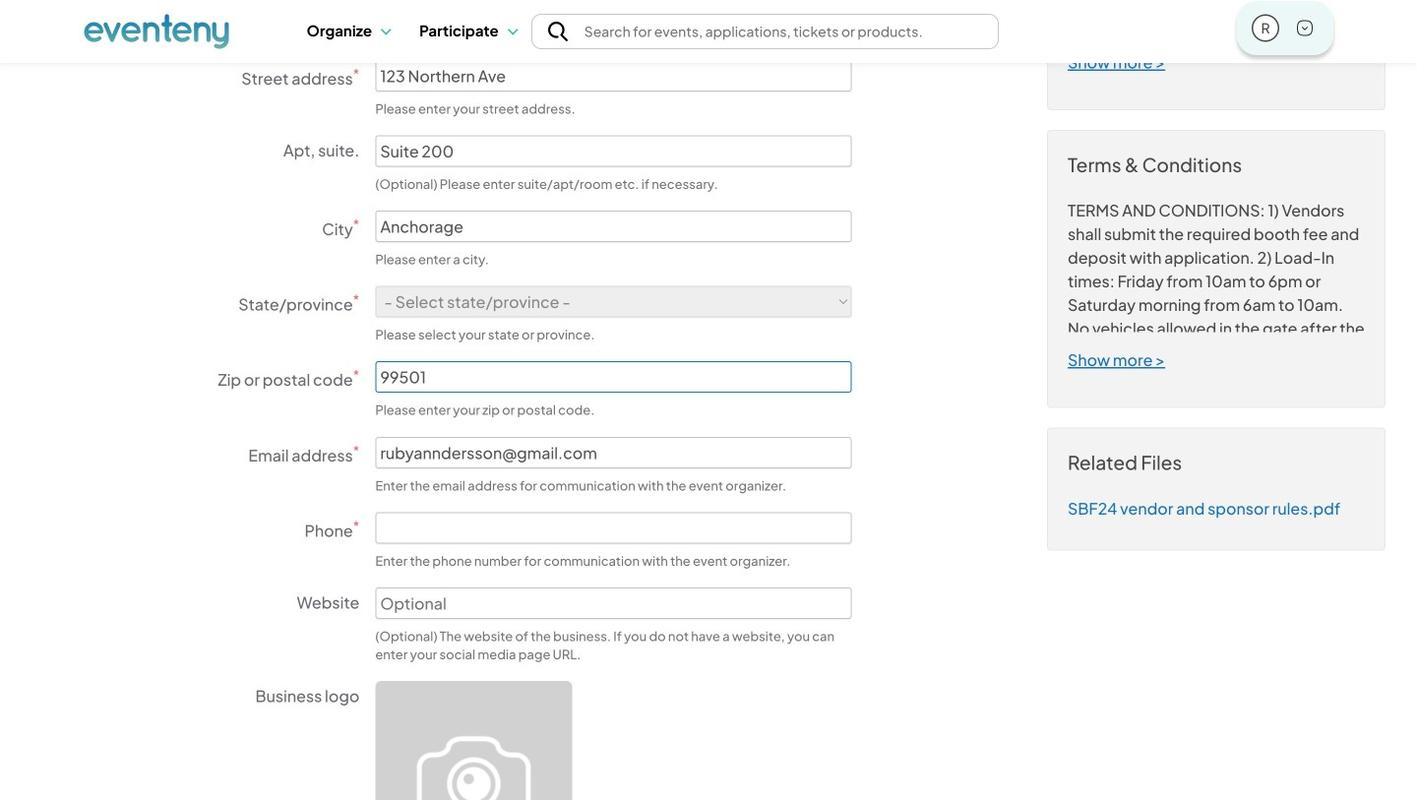 Task type: describe. For each thing, give the bounding box(es) containing it.
search image
[[548, 22, 568, 41]]



Task type: locate. For each thing, give the bounding box(es) containing it.
Optional text field
[[375, 135, 852, 167], [375, 588, 852, 619]]

main element
[[84, 0, 1334, 62]]

2 optional text field from the top
[[375, 588, 852, 619]]

eventeny logo image
[[84, 13, 229, 50]]

0 vertical spatial optional text field
[[375, 135, 852, 167]]

1 optional text field from the top
[[375, 135, 852, 167]]

None text field
[[375, 60, 852, 91], [375, 211, 852, 242], [375, 361, 852, 393], [375, 437, 852, 468], [375, 512, 852, 544], [375, 60, 852, 91], [375, 211, 852, 242], [375, 361, 852, 393], [375, 437, 852, 468], [375, 512, 852, 544]]

1 vertical spatial optional text field
[[375, 588, 852, 619]]

ruby element
[[1253, 16, 1278, 40]]



Task type: vqa. For each thing, say whether or not it's contained in the screenshot.
top Optional text box
yes



